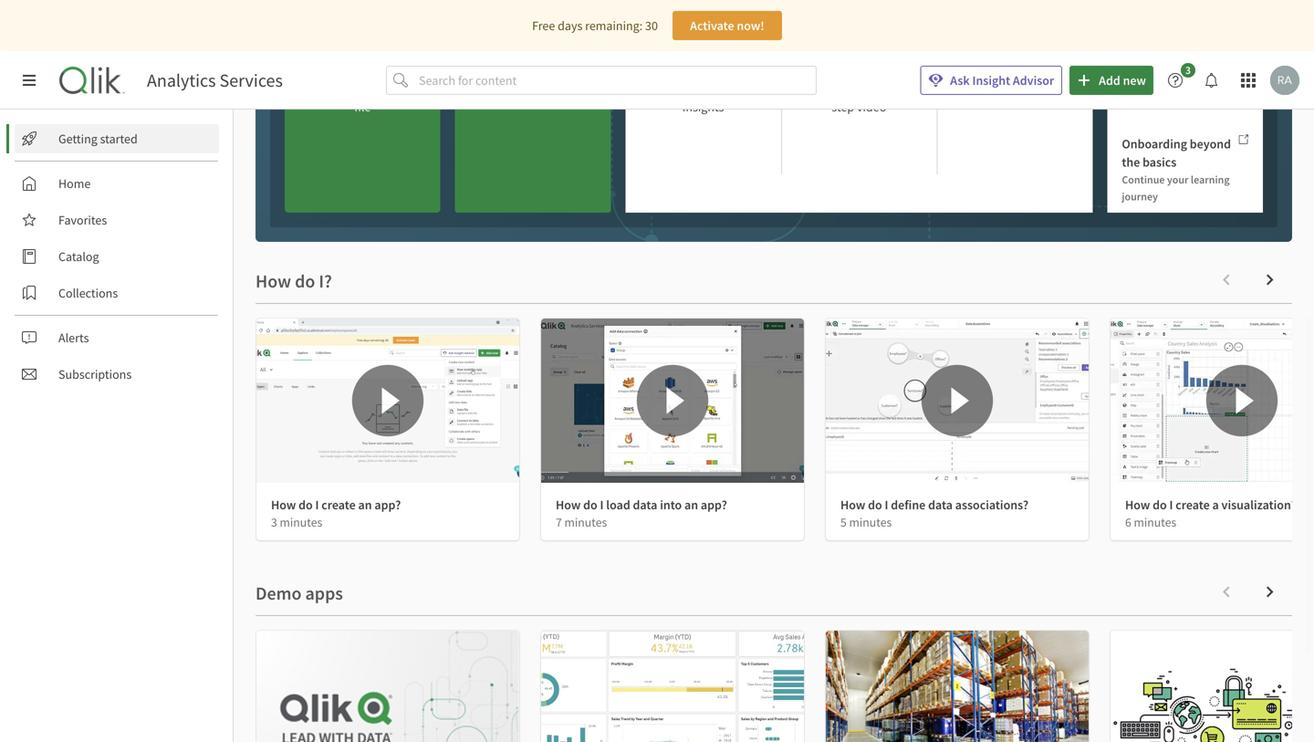 Task type: describe. For each thing, give the bounding box(es) containing it.
3 inside how do i create an app? 3 minutes
[[271, 515, 277, 530]]

experience
[[654, 77, 713, 93]]

free
[[532, 17, 555, 34]]

file
[[355, 99, 371, 115]]

how do i load data into an app? 7 minutes
[[556, 497, 728, 530]]

create for a
[[1176, 497, 1210, 513]]

i for how do i load data into an app?
[[600, 497, 604, 513]]

how do i load data into an app? image
[[541, 319, 804, 483]]

journey
[[1122, 190, 1159, 204]]

how for how do i define data associations?
[[841, 497, 866, 513]]

collections
[[58, 285, 118, 301]]

associations?
[[956, 497, 1029, 513]]

analyze on the go link
[[1108, 50, 1264, 119]]

subscriptions link
[[15, 360, 219, 389]]

establish
[[321, 55, 369, 71]]

analytics services
[[147, 69, 283, 92]]

how do i define data associations? 5 minutes
[[841, 497, 1029, 530]]

i for how do i define data associations?
[[885, 497, 889, 513]]

remaining:
[[585, 17, 643, 34]]

services
[[220, 69, 283, 92]]

a inside how do i create a visualization? 6 minutes
[[1213, 497, 1220, 513]]

alerts link
[[15, 323, 219, 352]]

onboarding beyond the basics continue your learning journey
[[1122, 135, 1232, 204]]

ask
[[951, 72, 970, 89]]

how do i define data associations? image
[[826, 319, 1089, 483]]

data inside establish a data connection or upload a file
[[381, 55, 405, 71]]

insight
[[973, 72, 1011, 89]]

ask insight advisor
[[951, 72, 1055, 89]]

ask insight advisor button
[[921, 66, 1063, 95]]

catalog link
[[15, 242, 219, 271]]

how for how do i create an app?
[[271, 497, 296, 513]]

getting started
[[58, 131, 138, 147]]

free days remaining: 30
[[532, 17, 658, 34]]

do for how do i define data associations?
[[868, 497, 883, 513]]

follow
[[807, 77, 843, 93]]

1 horizontal spatial a
[[418, 77, 424, 93]]

how do i define data associations? element
[[841, 497, 1029, 513]]

i for how do i create an app?
[[315, 497, 319, 513]]

to
[[742, 77, 753, 93]]

30
[[646, 17, 658, 34]]

follow this step-by- step video
[[807, 77, 912, 115]]

collections link
[[15, 278, 219, 308]]

experience data to insights button
[[626, 0, 782, 213]]

how do i load data into an app? element
[[556, 497, 728, 513]]

Search for content text field
[[415, 66, 817, 95]]

home link
[[15, 169, 219, 198]]

activate now!
[[690, 17, 765, 34]]

alerts
[[58, 330, 89, 346]]

minutes for how do i define data associations?
[[850, 515, 892, 530]]

activate
[[690, 17, 735, 34]]

minutes for how do i create an app?
[[280, 515, 323, 530]]

3 button
[[1161, 63, 1202, 95]]

video
[[857, 99, 887, 115]]

started
[[100, 131, 138, 147]]

close sidebar menu image
[[22, 73, 37, 88]]

define
[[891, 497, 926, 513]]

establish a data connection or upload a file
[[301, 55, 424, 115]]

app? inside how do i create an app? 3 minutes
[[375, 497, 401, 513]]

3 inside dropdown button
[[1186, 63, 1192, 77]]

new
[[1124, 72, 1147, 89]]

by-
[[895, 77, 912, 93]]

activate now! link
[[673, 11, 782, 40]]



Task type: vqa. For each thing, say whether or not it's contained in the screenshot.
top Move collection image
no



Task type: locate. For each thing, give the bounding box(es) containing it.
1 vertical spatial a
[[418, 77, 424, 93]]

i for how do i create a visualization?
[[1170, 497, 1174, 513]]

analytics services element
[[147, 69, 283, 92]]

data inside how do i load data into an app? 7 minutes
[[633, 497, 658, 513]]

2 create from the left
[[1176, 497, 1210, 513]]

create
[[322, 497, 356, 513], [1176, 497, 1210, 513]]

1 vertical spatial 3
[[271, 515, 277, 530]]

a up or
[[372, 55, 378, 71]]

an
[[358, 497, 372, 513], [685, 497, 699, 513]]

analyze
[[1122, 95, 1159, 110]]

2 horizontal spatial a
[[1213, 497, 1220, 513]]

do for how do i create an app?
[[299, 497, 313, 513]]

ruby anderson image
[[1271, 66, 1300, 95]]

1 horizontal spatial an
[[685, 497, 699, 513]]

continue
[[1122, 172, 1166, 187]]

7
[[556, 515, 562, 530]]

add
[[1099, 72, 1121, 89]]

0 horizontal spatial the
[[1122, 154, 1141, 170]]

how do i create a visualization? image
[[1111, 319, 1315, 483]]

a right upload
[[418, 77, 424, 93]]

advisor
[[1013, 72, 1055, 89]]

an inside how do i load data into an app? 7 minutes
[[685, 497, 699, 513]]

do inside how do i load data into an app? 7 minutes
[[584, 497, 598, 513]]

3 up analyze on the go
[[1186, 63, 1192, 77]]

how do i create a visualization? element
[[1126, 497, 1297, 513]]

app?
[[375, 497, 401, 513], [701, 497, 728, 513]]

connection
[[301, 77, 361, 93]]

upload
[[378, 77, 415, 93]]

how for how do i load data into an app?
[[556, 497, 581, 513]]

minutes inside how do i load data into an app? 7 minutes
[[565, 515, 607, 530]]

visualization?
[[1222, 497, 1297, 513]]

do inside how do i create an app? 3 minutes
[[299, 497, 313, 513]]

0 vertical spatial a
[[372, 55, 378, 71]]

2 app? from the left
[[701, 497, 728, 513]]

a left visualization?
[[1213, 497, 1220, 513]]

catalog
[[58, 248, 99, 265]]

on
[[1161, 95, 1173, 110]]

1 horizontal spatial the
[[1175, 95, 1191, 110]]

how inside how do i create a visualization? 6 minutes
[[1126, 497, 1151, 513]]

go
[[1193, 95, 1205, 110]]

4 minutes from the left
[[1135, 515, 1177, 530]]

do for how do i load data into an app?
[[584, 497, 598, 513]]

minutes inside how do i define data associations? 5 minutes
[[850, 515, 892, 530]]

how do i create a visualization? 6 minutes
[[1126, 497, 1297, 530]]

minutes right the 5
[[850, 515, 892, 530]]

step-
[[868, 77, 895, 93]]

the inside onboarding beyond the basics continue your learning journey
[[1122, 154, 1141, 170]]

into
[[660, 497, 682, 513]]

data inside how do i define data associations? 5 minutes
[[929, 497, 953, 513]]

data left into on the right of page
[[633, 497, 658, 513]]

1 app? from the left
[[375, 497, 401, 513]]

0 horizontal spatial create
[[322, 497, 356, 513]]

demo app - beginner's tutorial image
[[541, 631, 804, 742]]

3 how from the left
[[841, 497, 866, 513]]

minutes for how do i create a visualization?
[[1135, 515, 1177, 530]]

how inside how do i load data into an app? 7 minutes
[[556, 497, 581, 513]]

4 how from the left
[[1126, 497, 1151, 513]]

getting
[[58, 131, 98, 147]]

basics
[[1143, 154, 1177, 170]]

i inside how do i create an app? 3 minutes
[[315, 497, 319, 513]]

getting started link
[[15, 124, 219, 153]]

data
[[381, 55, 405, 71], [715, 77, 739, 93], [633, 497, 658, 513], [929, 497, 953, 513]]

the left go
[[1175, 95, 1191, 110]]

an inside how do i create an app? 3 minutes
[[358, 497, 372, 513]]

add new button
[[1070, 66, 1154, 95]]

1 horizontal spatial 3
[[1186, 63, 1192, 77]]

2 minutes from the left
[[565, 515, 607, 530]]

the for go
[[1175, 95, 1191, 110]]

do
[[299, 497, 313, 513], [584, 497, 598, 513], [868, 497, 883, 513], [1153, 497, 1168, 513]]

4 do from the left
[[1153, 497, 1168, 513]]

i inside how do i load data into an app? 7 minutes
[[600, 497, 604, 513]]

this
[[846, 77, 865, 93]]

minutes inside how do i create a visualization? 6 minutes
[[1135, 515, 1177, 530]]

subscriptions
[[58, 366, 132, 383]]

minutes
[[280, 515, 323, 530], [565, 515, 607, 530], [850, 515, 892, 530], [1135, 515, 1177, 530]]

onboarding
[[1122, 135, 1188, 152]]

1 horizontal spatial create
[[1176, 497, 1210, 513]]

how inside how do i create an app? 3 minutes
[[271, 497, 296, 513]]

0 horizontal spatial app?
[[375, 497, 401, 513]]

follow this step-by- step video button
[[782, 0, 937, 213]]

app? inside how do i load data into an app? 7 minutes
[[701, 497, 728, 513]]

5
[[841, 515, 847, 530]]

1 i from the left
[[315, 497, 319, 513]]

how do i create an app? image
[[257, 319, 520, 483]]

1 minutes from the left
[[280, 515, 323, 530]]

minutes right 7
[[565, 515, 607, 530]]

0 horizontal spatial 3
[[271, 515, 277, 530]]

minutes down how do i create an app? element
[[280, 515, 323, 530]]

minutes right 6
[[1135, 515, 1177, 530]]

experience data to insights
[[654, 77, 753, 115]]

3 down how do i create an app? element
[[271, 515, 277, 530]]

create inside how do i create a visualization? 6 minutes
[[1176, 497, 1210, 513]]

do for how do i create a visualization?
[[1153, 497, 1168, 513]]

analyze on the go
[[1122, 95, 1205, 110]]

add new
[[1099, 72, 1147, 89]]

step
[[832, 99, 855, 115]]

days
[[558, 17, 583, 34]]

how for how do i create a visualization?
[[1126, 497, 1151, 513]]

or
[[364, 77, 375, 93]]

load
[[607, 497, 631, 513]]

2 an from the left
[[685, 497, 699, 513]]

do inside how do i create a visualization? 6 minutes
[[1153, 497, 1168, 513]]

the for basics
[[1122, 154, 1141, 170]]

establish a data connection or upload a file button
[[285, 0, 441, 213]]

insights
[[683, 99, 724, 115]]

0 horizontal spatial an
[[358, 497, 372, 513]]

do inside how do i define data associations? 5 minutes
[[868, 497, 883, 513]]

minutes inside how do i create an app? 3 minutes
[[280, 515, 323, 530]]

the
[[1175, 95, 1191, 110], [1122, 154, 1141, 170]]

i inside how do i create a visualization? 6 minutes
[[1170, 497, 1174, 513]]

2 do from the left
[[584, 497, 598, 513]]

data up upload
[[381, 55, 405, 71]]

1 do from the left
[[299, 497, 313, 513]]

3 minutes from the left
[[850, 515, 892, 530]]

create inside how do i create an app? 3 minutes
[[322, 497, 356, 513]]

i
[[315, 497, 319, 513], [600, 497, 604, 513], [885, 497, 889, 513], [1170, 497, 1174, 513]]

a
[[372, 55, 378, 71], [418, 77, 424, 93], [1213, 497, 1220, 513]]

beyond
[[1190, 135, 1232, 152]]

1 how from the left
[[271, 497, 296, 513]]

2 how from the left
[[556, 497, 581, 513]]

main content
[[234, 0, 1315, 742]]

how do i create an app? 3 minutes
[[271, 497, 401, 530]]

analytics
[[147, 69, 216, 92]]

main content containing establish a data connection or upload a file
[[234, 0, 1315, 742]]

0 vertical spatial the
[[1175, 95, 1191, 110]]

3 i from the left
[[885, 497, 889, 513]]

6
[[1126, 515, 1132, 530]]

3 do from the left
[[868, 497, 883, 513]]

2 vertical spatial a
[[1213, 497, 1220, 513]]

now!
[[737, 17, 765, 34]]

home
[[58, 175, 91, 192]]

favorites link
[[15, 205, 219, 235]]

data right define
[[929, 497, 953, 513]]

1 vertical spatial the
[[1122, 154, 1141, 170]]

how
[[271, 497, 296, 513], [556, 497, 581, 513], [841, 497, 866, 513], [1126, 497, 1151, 513]]

your
[[1168, 172, 1189, 187]]

0 vertical spatial 3
[[1186, 63, 1192, 77]]

4 i from the left
[[1170, 497, 1174, 513]]

learning
[[1191, 172, 1230, 187]]

0 horizontal spatial a
[[372, 55, 378, 71]]

data left to
[[715, 77, 739, 93]]

data inside experience data to insights
[[715, 77, 739, 93]]

how do i create an app? element
[[271, 497, 401, 513]]

how inside how do i define data associations? 5 minutes
[[841, 497, 866, 513]]

demo app - sap procurement image
[[826, 631, 1089, 742]]

favorites
[[58, 212, 107, 228]]

1 horizontal spatial app?
[[701, 497, 728, 513]]

navigation pane element
[[0, 117, 233, 396]]

i inside how do i define data associations? 5 minutes
[[885, 497, 889, 513]]

1 create from the left
[[322, 497, 356, 513]]

demo app - visualization showcase image
[[257, 631, 520, 742]]

2 i from the left
[[600, 497, 604, 513]]

1 an from the left
[[358, 497, 372, 513]]

demo app - order-to-cash analytics image
[[1111, 631, 1315, 742]]

create for an
[[322, 497, 356, 513]]

the up 'continue'
[[1122, 154, 1141, 170]]

3
[[1186, 63, 1192, 77], [271, 515, 277, 530]]



